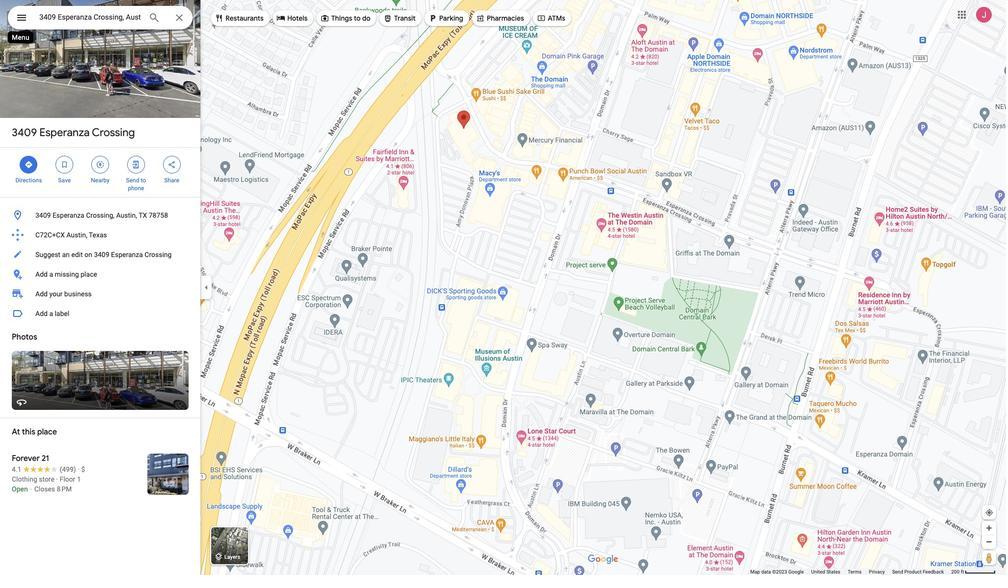 Task type: vqa. For each thing, say whether or not it's contained in the screenshot.
the right the ·
yes



Task type: locate. For each thing, give the bounding box(es) containing it.
data
[[762, 569, 771, 575]]

your
[[49, 290, 63, 298]]

to left do
[[354, 14, 361, 23]]

·
[[78, 465, 80, 473], [56, 475, 58, 483]]

· inside clothing store · floor 1 open ⋅ closes 8 pm
[[56, 475, 58, 483]]


[[16, 11, 28, 25]]

pharmacies
[[487, 14, 524, 23]]

privacy
[[869, 569, 885, 575]]

clothing store · floor 1 open ⋅ closes 8 pm
[[12, 475, 81, 493]]

a left label
[[49, 310, 53, 318]]

label
[[55, 310, 69, 318]]

1 vertical spatial austin,
[[66, 231, 87, 239]]

(499)
[[60, 465, 76, 473]]

· $
[[78, 465, 85, 473]]

at
[[12, 427, 20, 437]]

clothing
[[12, 475, 37, 483]]

share
[[164, 177, 179, 184]]

a inside add a missing place button
[[49, 270, 53, 278]]

austin, left tx
[[116, 211, 137, 219]]

78758
[[149, 211, 168, 219]]

add left label
[[35, 310, 48, 318]]

3409 up the 
[[12, 126, 37, 140]]

crossing
[[92, 126, 135, 140], [145, 251, 172, 259]]

200
[[952, 569, 960, 575]]

1 horizontal spatial to
[[354, 14, 361, 23]]

3409
[[12, 126, 37, 140], [35, 211, 51, 219], [94, 251, 109, 259]]

layers
[[224, 554, 240, 560]]

1 add from the top
[[35, 270, 48, 278]]


[[429, 13, 437, 24]]

 search field
[[8, 6, 193, 31]]

zoom in image
[[986, 524, 993, 532]]

esperanza inside button
[[53, 211, 84, 219]]

0 vertical spatial austin,
[[116, 211, 137, 219]]

austin, up edit
[[66, 231, 87, 239]]

place down the on
[[81, 270, 97, 278]]

1 vertical spatial place
[[37, 427, 57, 437]]

esperanza
[[39, 126, 90, 140], [53, 211, 84, 219], [111, 251, 143, 259]]

 restaurants
[[215, 13, 264, 24]]

0 vertical spatial esperanza
[[39, 126, 90, 140]]

1 vertical spatial esperanza
[[53, 211, 84, 219]]

add inside button
[[35, 310, 48, 318]]

texas
[[89, 231, 107, 239]]

a inside add a label button
[[49, 310, 53, 318]]

add down suggest
[[35, 270, 48, 278]]

2 a from the top
[[49, 310, 53, 318]]

3409 esperanza crossing main content
[[0, 0, 201, 575]]

place inside button
[[81, 270, 97, 278]]

terms button
[[848, 569, 862, 575]]

3409 esperanza crossing, austin, tx 78758 button
[[0, 205, 201, 225]]

transit
[[394, 14, 416, 23]]

a left missing
[[49, 270, 53, 278]]

3409 right the on
[[94, 251, 109, 259]]

0 horizontal spatial to
[[141, 177, 146, 184]]

footer
[[751, 569, 952, 575]]

place
[[81, 270, 97, 278], [37, 427, 57, 437]]


[[215, 13, 224, 24]]

3 add from the top
[[35, 310, 48, 318]]

send product feedback button
[[893, 569, 944, 575]]

google account: james peterson  
(james.peterson1902@gmail.com) image
[[977, 7, 992, 22]]

place right the this
[[37, 427, 57, 437]]

suggest an edit on 3409 esperanza crossing button
[[0, 245, 201, 264]]

⋅
[[30, 485, 33, 493]]

forever
[[12, 454, 40, 463]]

esperanza up the ''
[[39, 126, 90, 140]]

1 vertical spatial a
[[49, 310, 53, 318]]

zoom out image
[[986, 538, 993, 546]]

 atms
[[537, 13, 566, 24]]

3409 up c72c+cx
[[35, 211, 51, 219]]

0 horizontal spatial ·
[[56, 475, 58, 483]]

$
[[81, 465, 85, 473]]

· left price: inexpensive icon
[[78, 465, 80, 473]]

a
[[49, 270, 53, 278], [49, 310, 53, 318]]

forever 21
[[12, 454, 49, 463]]

to
[[354, 14, 361, 23], [141, 177, 146, 184]]

1 horizontal spatial place
[[81, 270, 97, 278]]

feedback
[[923, 569, 944, 575]]


[[384, 13, 392, 24]]

esperanza inside button
[[111, 251, 143, 259]]

1 horizontal spatial send
[[893, 569, 904, 575]]

None field
[[39, 11, 141, 23]]

3409 Esperanza Crossing, Austin, TX 78758 field
[[8, 6, 193, 29]]

send inside send to phone
[[126, 177, 139, 184]]

send inside button
[[893, 569, 904, 575]]


[[321, 13, 329, 24]]

crossing down 78758
[[145, 251, 172, 259]]

3409 inside button
[[35, 211, 51, 219]]

send for send product feedback
[[893, 569, 904, 575]]

phone
[[128, 185, 144, 192]]

200 ft
[[952, 569, 965, 575]]

 hotels
[[277, 13, 308, 24]]

0 vertical spatial to
[[354, 14, 361, 23]]

austin,
[[116, 211, 137, 219], [66, 231, 87, 239]]

send up phone
[[126, 177, 139, 184]]


[[167, 159, 176, 170]]

add for add a label
[[35, 310, 48, 318]]

google maps element
[[0, 0, 1007, 575]]

crossing inside button
[[145, 251, 172, 259]]

0 vertical spatial send
[[126, 177, 139, 184]]

1 horizontal spatial austin,
[[116, 211, 137, 219]]

parking
[[439, 14, 463, 23]]

3409 esperanza crossing, austin, tx 78758
[[35, 211, 168, 219]]

0 vertical spatial place
[[81, 270, 97, 278]]

1 horizontal spatial ·
[[78, 465, 80, 473]]

1 vertical spatial send
[[893, 569, 904, 575]]

1 horizontal spatial crossing
[[145, 251, 172, 259]]

 things to do
[[321, 13, 371, 24]]

to inside send to phone
[[141, 177, 146, 184]]

nearby
[[91, 177, 110, 184]]

· right store
[[56, 475, 58, 483]]


[[132, 159, 140, 170]]

1 vertical spatial to
[[141, 177, 146, 184]]

things
[[331, 14, 352, 23]]

0 vertical spatial a
[[49, 270, 53, 278]]

united states button
[[812, 569, 841, 575]]

2 vertical spatial esperanza
[[111, 251, 143, 259]]

send left product
[[893, 569, 904, 575]]

0 vertical spatial add
[[35, 270, 48, 278]]

1 vertical spatial ·
[[56, 475, 58, 483]]

esperanza up c72c+cx austin, texas
[[53, 211, 84, 219]]

0 horizontal spatial austin,
[[66, 231, 87, 239]]

to up phone
[[141, 177, 146, 184]]

show street view coverage image
[[983, 550, 997, 565]]

privacy button
[[869, 569, 885, 575]]

2 add from the top
[[35, 290, 48, 298]]

1 vertical spatial 3409
[[35, 211, 51, 219]]


[[476, 13, 485, 24]]

2 vertical spatial 3409
[[94, 251, 109, 259]]

to inside " things to do"
[[354, 14, 361, 23]]

store
[[39, 475, 55, 483]]

c72c+cx austin, texas button
[[0, 225, 201, 245]]

add for add a missing place
[[35, 270, 48, 278]]

2 vertical spatial add
[[35, 310, 48, 318]]

0 horizontal spatial crossing
[[92, 126, 135, 140]]

crossing up 
[[92, 126, 135, 140]]

esperanza down c72c+cx austin, texas "button"
[[111, 251, 143, 259]]

add left your
[[35, 290, 48, 298]]

 parking
[[429, 13, 463, 24]]

0 vertical spatial crossing
[[92, 126, 135, 140]]

 pharmacies
[[476, 13, 524, 24]]

 button
[[8, 6, 35, 31]]

send
[[126, 177, 139, 184], [893, 569, 904, 575]]

footer containing map data ©2023 google
[[751, 569, 952, 575]]

ft
[[961, 569, 965, 575]]

google
[[789, 569, 804, 575]]

0 vertical spatial 3409
[[12, 126, 37, 140]]

add your business
[[35, 290, 92, 298]]

1 vertical spatial add
[[35, 290, 48, 298]]

add
[[35, 270, 48, 278], [35, 290, 48, 298], [35, 310, 48, 318]]

add inside button
[[35, 270, 48, 278]]

1 vertical spatial crossing
[[145, 251, 172, 259]]

0 horizontal spatial send
[[126, 177, 139, 184]]

0 vertical spatial ·
[[78, 465, 80, 473]]

1 a from the top
[[49, 270, 53, 278]]



Task type: describe. For each thing, give the bounding box(es) containing it.
open
[[12, 485, 28, 493]]

save
[[58, 177, 71, 184]]

3409 for 3409 esperanza crossing
[[12, 126, 37, 140]]

 transit
[[384, 13, 416, 24]]

states
[[827, 569, 841, 575]]

an
[[62, 251, 70, 259]]

hotels
[[287, 14, 308, 23]]

directions
[[15, 177, 42, 184]]

crossing,
[[86, 211, 115, 219]]

21
[[42, 454, 49, 463]]

3409 inside button
[[94, 251, 109, 259]]

send for send to phone
[[126, 177, 139, 184]]

united
[[812, 569, 826, 575]]

add your business link
[[0, 284, 201, 304]]

3409 for 3409 esperanza crossing, austin, tx 78758
[[35, 211, 51, 219]]


[[277, 13, 285, 24]]

esperanza for crossing
[[39, 126, 90, 140]]

1
[[77, 475, 81, 483]]

business
[[64, 290, 92, 298]]

tx
[[139, 211, 147, 219]]

4.1
[[12, 465, 21, 473]]

send product feedback
[[893, 569, 944, 575]]

none field inside 3409 esperanza crossing, austin, tx 78758 field
[[39, 11, 141, 23]]

add a missing place
[[35, 270, 97, 278]]

collapse side panel image
[[201, 282, 212, 293]]

a for missing
[[49, 270, 53, 278]]

united states
[[812, 569, 841, 575]]

atms
[[548, 14, 566, 23]]

photos
[[12, 332, 37, 342]]

suggest an edit on 3409 esperanza crossing
[[35, 251, 172, 259]]

add a label
[[35, 310, 69, 318]]

floor
[[60, 475, 75, 483]]

price: inexpensive image
[[81, 465, 85, 473]]

this
[[22, 427, 35, 437]]

suggest
[[35, 251, 60, 259]]


[[96, 159, 105, 170]]


[[537, 13, 546, 24]]

restaurants
[[226, 14, 264, 23]]

c72c+cx austin, texas
[[35, 231, 107, 239]]

3409 esperanza crossing
[[12, 126, 135, 140]]

map
[[751, 569, 760, 575]]

edit
[[71, 251, 83, 259]]

send to phone
[[126, 177, 146, 192]]

actions for 3409 esperanza crossing region
[[0, 148, 201, 197]]

austin, inside "button"
[[66, 231, 87, 239]]

add a label button
[[0, 304, 201, 323]]

esperanza for crossing,
[[53, 211, 84, 219]]

a for label
[[49, 310, 53, 318]]

0 horizontal spatial place
[[37, 427, 57, 437]]

do
[[362, 14, 371, 23]]

©2023
[[773, 569, 788, 575]]

add a missing place button
[[0, 264, 201, 284]]

missing
[[55, 270, 79, 278]]

show your location image
[[985, 508, 994, 517]]

at this place
[[12, 427, 57, 437]]

terms
[[848, 569, 862, 575]]

add for add your business
[[35, 290, 48, 298]]

austin, inside button
[[116, 211, 137, 219]]

closes
[[34, 485, 55, 493]]

8 pm
[[57, 485, 72, 493]]

c72c+cx
[[35, 231, 65, 239]]


[[60, 159, 69, 170]]

product
[[905, 569, 922, 575]]

map data ©2023 google
[[751, 569, 804, 575]]

4.1 stars 499 reviews image
[[12, 464, 76, 474]]


[[24, 159, 33, 170]]

200 ft button
[[952, 569, 996, 575]]

footer inside google maps element
[[751, 569, 952, 575]]



